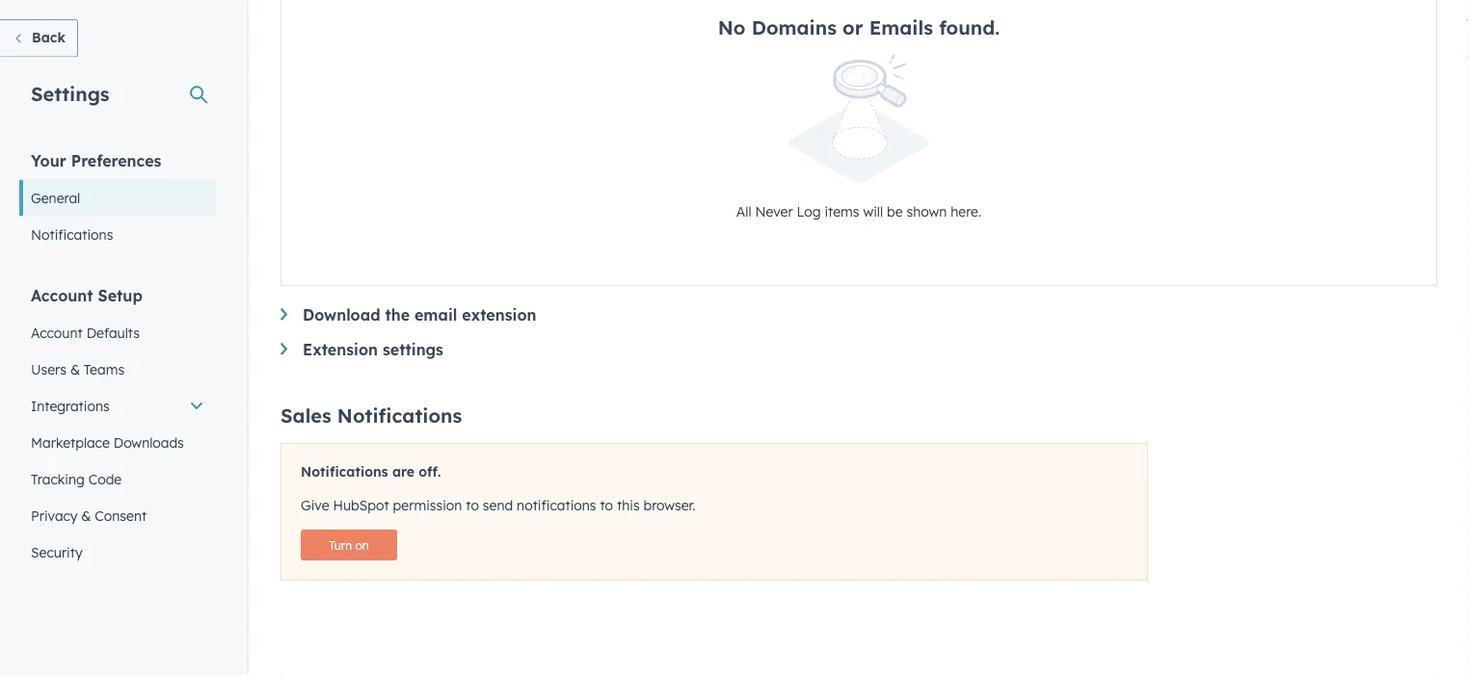 Task type: locate. For each thing, give the bounding box(es) containing it.
never
[[755, 203, 793, 220]]

general
[[31, 189, 80, 206]]

turn
[[329, 538, 352, 553]]

&
[[70, 361, 80, 378], [81, 508, 91, 524]]

teams
[[84, 361, 124, 378]]

notifications down "general"
[[31, 226, 113, 243]]

general link
[[19, 180, 216, 216]]

domains
[[752, 15, 837, 39]]

on
[[355, 538, 369, 553]]

privacy & consent link
[[19, 498, 216, 535]]

back link
[[0, 19, 78, 57]]

2 to from the left
[[600, 497, 613, 514]]

permission
[[393, 497, 462, 514]]

& for privacy
[[81, 508, 91, 524]]

setup
[[98, 286, 142, 305]]

turn on
[[329, 538, 369, 553]]

caret image for download the email extension
[[281, 308, 287, 321]]

1 to from the left
[[466, 497, 479, 514]]

to left 'send'
[[466, 497, 479, 514]]

0 vertical spatial caret image
[[281, 308, 287, 321]]

turn on button
[[301, 530, 397, 561]]

tracking code link
[[19, 461, 216, 498]]

account up account defaults
[[31, 286, 93, 305]]

all never log items will be shown here.
[[736, 203, 982, 220]]

integrations
[[31, 398, 110, 415]]

notifications up are
[[337, 404, 462, 428]]

1 horizontal spatial to
[[600, 497, 613, 514]]

security link
[[19, 535, 216, 571]]

account defaults
[[31, 324, 140, 341]]

1 caret image from the top
[[281, 308, 287, 321]]

& right users
[[70, 361, 80, 378]]

account
[[31, 286, 93, 305], [31, 324, 83, 341]]

to left the this
[[600, 497, 613, 514]]

notifications for notifications
[[31, 226, 113, 243]]

download the email extension button
[[281, 305, 1438, 325]]

1 vertical spatial caret image
[[281, 343, 287, 355]]

give
[[301, 497, 329, 514]]

& right privacy
[[81, 508, 91, 524]]

your preferences element
[[19, 150, 216, 253]]

1 account from the top
[[31, 286, 93, 305]]

1 vertical spatial notifications
[[337, 404, 462, 428]]

extension
[[462, 305, 537, 325]]

settings
[[31, 81, 109, 106]]

1 vertical spatial &
[[81, 508, 91, 524]]

notifications
[[517, 497, 596, 514]]

email
[[415, 305, 457, 325]]

caret image left download
[[281, 308, 287, 321]]

caret image inside download the email extension dropdown button
[[281, 308, 287, 321]]

download the email extension
[[303, 305, 537, 325]]

2 vertical spatial notifications
[[301, 464, 388, 480]]

caret image inside the extension settings dropdown button
[[281, 343, 287, 355]]

caret image
[[281, 308, 287, 321], [281, 343, 287, 355]]

preferences
[[71, 151, 161, 170]]

settings
[[383, 340, 443, 359]]

1 horizontal spatial &
[[81, 508, 91, 524]]

2 caret image from the top
[[281, 343, 287, 355]]

account setup element
[[19, 285, 216, 571]]

marketplace downloads
[[31, 434, 184, 451]]

0 horizontal spatial &
[[70, 361, 80, 378]]

2 account from the top
[[31, 324, 83, 341]]

tracking
[[31, 471, 85, 488]]

0 vertical spatial account
[[31, 286, 93, 305]]

caret image for extension settings
[[281, 343, 287, 355]]

0 vertical spatial &
[[70, 361, 80, 378]]

notifications inside 'link'
[[31, 226, 113, 243]]

extension settings button
[[281, 340, 1438, 359]]

this
[[617, 497, 640, 514]]

consent
[[95, 508, 147, 524]]

notifications
[[31, 226, 113, 243], [337, 404, 462, 428], [301, 464, 388, 480]]

found.
[[939, 15, 1000, 39]]

to
[[466, 497, 479, 514], [600, 497, 613, 514]]

0 horizontal spatial to
[[466, 497, 479, 514]]

0 vertical spatial notifications
[[31, 226, 113, 243]]

here.
[[951, 203, 982, 220]]

caret image left extension
[[281, 343, 287, 355]]

log
[[797, 203, 821, 220]]

notifications link
[[19, 216, 216, 253]]

account up users
[[31, 324, 83, 341]]

notifications up hubspot
[[301, 464, 388, 480]]

users
[[31, 361, 66, 378]]

1 vertical spatial account
[[31, 324, 83, 341]]



Task type: vqa. For each thing, say whether or not it's contained in the screenshot.
HubSpot
yes



Task type: describe. For each thing, give the bounding box(es) containing it.
sales notifications
[[281, 404, 462, 428]]

defaults
[[86, 324, 140, 341]]

hubspot
[[333, 497, 389, 514]]

emails
[[869, 15, 933, 39]]

send
[[483, 497, 513, 514]]

give hubspot permission to send notifications to this browser.
[[301, 497, 696, 514]]

account defaults link
[[19, 315, 216, 351]]

items
[[825, 203, 860, 220]]

account for account setup
[[31, 286, 93, 305]]

are
[[392, 464, 415, 480]]

no domains or emails found.
[[718, 15, 1000, 39]]

notifications are off.
[[301, 464, 441, 480]]

the
[[385, 305, 410, 325]]

your preferences
[[31, 151, 161, 170]]

browser.
[[644, 497, 696, 514]]

or
[[843, 15, 863, 39]]

all
[[736, 203, 752, 220]]

marketplace
[[31, 434, 110, 451]]

users & teams link
[[19, 351, 216, 388]]

code
[[88, 471, 122, 488]]

marketplace downloads link
[[19, 425, 216, 461]]

downloads
[[114, 434, 184, 451]]

privacy & consent
[[31, 508, 147, 524]]

be
[[887, 203, 903, 220]]

integrations button
[[19, 388, 216, 425]]

privacy
[[31, 508, 78, 524]]

your
[[31, 151, 66, 170]]

notifications for notifications are off.
[[301, 464, 388, 480]]

no
[[718, 15, 746, 39]]

& for users
[[70, 361, 80, 378]]

users & teams
[[31, 361, 124, 378]]

account for account defaults
[[31, 324, 83, 341]]

will
[[863, 203, 883, 220]]

sales
[[281, 404, 331, 428]]

off.
[[419, 464, 441, 480]]

extension settings
[[303, 340, 443, 359]]

back
[[32, 29, 65, 46]]

shown
[[907, 203, 947, 220]]

download
[[303, 305, 380, 325]]

account setup
[[31, 286, 142, 305]]

tracking code
[[31, 471, 122, 488]]

security
[[31, 544, 83, 561]]

extension
[[303, 340, 378, 359]]



